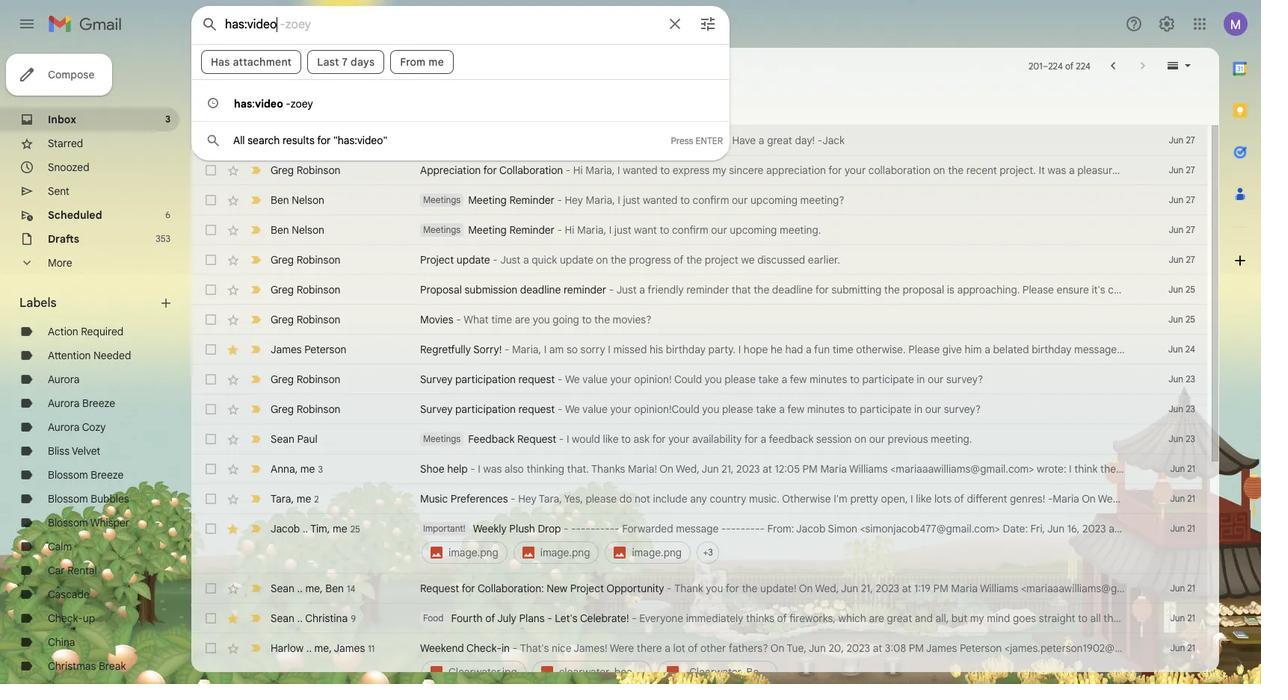 Task type: vqa. For each thing, say whether or not it's contained in the screenshot.
Break
yes



Task type: locate. For each thing, give the bounding box(es) containing it.
<simonjacob477@gmail.com>
[[860, 523, 1000, 536]]

update
[[457, 253, 490, 267], [560, 253, 593, 267]]

plush left drop
[[509, 523, 535, 536]]

2 aurora from the top
[[48, 397, 80, 410]]

1 greg from the top
[[271, 164, 294, 177]]

cell containing weekly plush drop
[[420, 522, 1261, 567]]

recent
[[966, 164, 997, 177]]

1 224 from the left
[[1048, 60, 1063, 71]]

message
[[1074, 343, 1117, 357], [676, 523, 719, 536]]

0 vertical spatial reminder
[[509, 194, 555, 207]]

which
[[838, 612, 866, 626]]

1 vertical spatial value
[[583, 403, 608, 416]]

None checkbox
[[203, 163, 218, 178], [203, 223, 218, 238], [203, 253, 218, 268], [203, 283, 218, 298], [203, 372, 218, 387], [203, 582, 218, 597], [203, 612, 218, 626], [203, 641, 218, 656], [203, 163, 218, 178], [203, 223, 218, 238], [203, 253, 218, 268], [203, 283, 218, 298], [203, 372, 218, 387], [203, 582, 218, 597], [203, 612, 218, 626], [203, 641, 218, 656]]

jack peters
[[271, 134, 326, 147]]

quick
[[532, 253, 557, 267]]

blossom down bliss velvet link
[[48, 469, 88, 482]]

2
[[314, 494, 319, 505]]

, down christina
[[329, 642, 332, 655]]

1 vertical spatial <mariaaawilliams@gmail.com>
[[1021, 582, 1165, 596]]

aurora breeze link
[[48, 397, 115, 410]]

4 greg robinson from the top
[[271, 313, 340, 327]]

3 greg from the top
[[271, 283, 294, 297]]

1 value from the top
[[583, 373, 608, 387]]

minutes up session
[[807, 403, 845, 416]]

primary tab list
[[191, 84, 1219, 126]]

meetings inside meetings meeting reminder - hey maria, i just wanted to confirm our upcoming meeting?
[[423, 194, 461, 206]]

1 request from the top
[[518, 373, 555, 387]]

to left 'express'
[[660, 164, 670, 177]]

1 aurora from the top
[[48, 373, 80, 387]]

time right fun at the right
[[833, 343, 853, 357]]

4 jun 21 from the top
[[1170, 583, 1195, 594]]

3 27 from the top
[[1186, 194, 1195, 206]]

0 vertical spatial check-
[[48, 612, 83, 626]]

2 vertical spatial 25
[[350, 524, 360, 535]]

0 horizontal spatial 3
[[165, 114, 170, 125]]

aurora cozy link
[[48, 421, 106, 434]]

sean for sean paul
[[271, 433, 295, 446]]

2 meetings from the top
[[423, 224, 461, 235]]

2 vertical spatial in
[[502, 642, 510, 656]]

3 jun 21 from the top
[[1170, 523, 1195, 535]]

2 21 from the top
[[1187, 493, 1195, 505]]

jun 25
[[1169, 284, 1195, 295], [1169, 314, 1195, 325]]

11 row from the top
[[191, 425, 1207, 455]]

jun 21 for tara , me 2
[[1170, 493, 1195, 505]]

in inside cell
[[502, 642, 510, 656]]

survey for survey participation request - we value your opinion! could you please take a few minutes to participate in our survey?
[[420, 373, 453, 387]]

jacob down tara , me 2
[[271, 522, 300, 536]]

1 vertical spatial goes
[[1013, 612, 1036, 626]]

i right sorry
[[608, 343, 611, 357]]

0 horizontal spatial my
[[712, 164, 727, 177]]

search refinement toolbar list box
[[192, 44, 729, 79]]

meeting for hi
[[468, 224, 507, 237]]

2 participation from the top
[[455, 403, 516, 416]]

1 horizontal spatial check-
[[467, 642, 502, 656]]

me right anna
[[300, 462, 315, 476]]

23 for survey participation request - we value your opinion! could you please take a few minutes to participate in our survey?
[[1186, 374, 1195, 385]]

0 vertical spatial are
[[515, 313, 530, 327]]

row containing harlow
[[191, 634, 1261, 685]]

1 jun 23 from the top
[[1169, 374, 1195, 385]]

6 greg from the top
[[271, 403, 294, 416]]

1 21 from the top
[[1187, 464, 1195, 475]]

participation up feedback
[[455, 403, 516, 416]]

cell
[[420, 522, 1261, 567], [420, 641, 1261, 685]]

1 vertical spatial nelson
[[292, 224, 324, 237]]

hey up meetings meeting reminder - hi maria, i just want to confirm our upcoming meeting.
[[565, 194, 583, 207]]

27 for row containing jack peters
[[1186, 135, 1195, 146]]

..
[[303, 522, 308, 536], [297, 582, 303, 595], [297, 612, 303, 625], [306, 642, 312, 655]]

12 row from the top
[[191, 455, 1261, 484]]

23
[[1186, 374, 1195, 385], [1186, 404, 1195, 415], [1186, 434, 1195, 445]]

to left ask at the right bottom of the page
[[621, 433, 631, 446]]

0 vertical spatial survey?
[[946, 373, 983, 387]]

0 horizontal spatial peterson
[[304, 343, 347, 357]]

a left fun at the right
[[806, 343, 812, 357]]

2 jun 27 from the top
[[1169, 164, 1195, 176]]

reminder
[[509, 194, 555, 207], [509, 224, 555, 237]]

value up would
[[583, 403, 608, 416]]

value down sorry
[[583, 373, 608, 387]]

clearwater-
[[559, 666, 614, 680]]

2 27 from the top
[[1186, 164, 1195, 176]]

1 jack from the left
[[271, 134, 293, 147]]

maria up but
[[951, 582, 978, 596]]

labels heading
[[19, 296, 158, 311]]

last 7 days
[[317, 55, 375, 69]]

but
[[952, 612, 968, 626]]

21 for sean .. me , ben 14
[[1187, 583, 1195, 594]]

0 horizontal spatial message
[[676, 523, 719, 536]]

sorry!
[[473, 343, 502, 357]]

you right thank
[[706, 582, 723, 596]]

0 horizontal spatial image.png
[[449, 547, 498, 560]]

cascade link
[[48, 588, 89, 602]]

6 jun 21 from the top
[[1170, 643, 1195, 654]]

0 horizontal spatial plush
[[509, 523, 535, 536]]

None checkbox
[[203, 193, 218, 208], [203, 313, 218, 327], [203, 342, 218, 357], [203, 402, 218, 417], [203, 432, 218, 447], [203, 462, 218, 477], [203, 492, 218, 507], [203, 522, 218, 537], [203, 193, 218, 208], [203, 313, 218, 327], [203, 342, 218, 357], [203, 402, 218, 417], [203, 432, 218, 447], [203, 462, 218, 477], [203, 492, 218, 507], [203, 522, 218, 537]]

1 sean from the top
[[271, 433, 295, 446]]

refresh image
[[248, 58, 263, 73]]

confirm down 'express'
[[693, 194, 729, 207]]

jun 23 for survey participation request - we value your opinion! could you please take a few minutes to participate in our survey?
[[1169, 374, 1195, 385]]

wrote: inside cell
[[1171, 642, 1201, 656]]

1 horizontal spatial time
[[833, 343, 853, 357]]

1 vertical spatial check-
[[467, 642, 502, 656]]

attention needed link
[[48, 349, 131, 363]]

1 horizontal spatial james
[[334, 642, 365, 655]]

21 for sean .. christina 9
[[1187, 613, 1195, 624]]

3 row from the top
[[191, 185, 1207, 215]]

food fourth of july plans - let's celebrate! - everyone immediately thinks of fireworks, which are great and all, but my mind goes straight to all the food! on wed, jun 21, 2023 at
[[423, 612, 1261, 626]]

2023 left 1:19
[[876, 582, 899, 596]]

robinson for project update - just a quick update on the progress of the project we discussed earlier.
[[297, 253, 340, 267]]

want
[[565, 134, 588, 147], [634, 224, 657, 237]]

car rental link
[[48, 564, 97, 578]]

2 jun 25 from the top
[[1169, 314, 1195, 325]]

1 vertical spatial jun 23
[[1169, 404, 1195, 415]]

hey up collaboration
[[507, 134, 525, 147]]

i up meetings meeting reminder - hi maria, i just want to confirm our upcoming meeting.
[[618, 194, 620, 207]]

the
[[948, 164, 964, 177], [611, 253, 626, 267], [686, 253, 702, 267], [754, 283, 769, 297], [884, 283, 900, 297], [594, 313, 610, 327], [1101, 463, 1116, 476], [1227, 463, 1243, 476], [742, 582, 758, 596], [1104, 612, 1119, 626]]

-
[[286, 97, 291, 111], [818, 134, 823, 147], [566, 164, 571, 177], [557, 194, 562, 207], [557, 224, 562, 237], [493, 253, 498, 267], [609, 283, 614, 297], [456, 313, 461, 327], [505, 343, 509, 357], [558, 373, 562, 387], [558, 403, 562, 416], [559, 433, 564, 446], [470, 463, 475, 476], [511, 493, 516, 506], [1048, 493, 1053, 506], [564, 523, 569, 536], [571, 523, 576, 536], [576, 523, 581, 536], [581, 523, 586, 536], [586, 523, 591, 536], [591, 523, 595, 536], [595, 523, 600, 536], [600, 523, 605, 536], [605, 523, 610, 536], [610, 523, 615, 536], [615, 523, 619, 536], [721, 523, 726, 536], [726, 523, 731, 536], [731, 523, 736, 536], [736, 523, 741, 536], [741, 523, 745, 536], [745, 523, 750, 536], [750, 523, 755, 536], [755, 523, 760, 536], [760, 523, 765, 536], [667, 582, 672, 596], [547, 612, 552, 626], [632, 612, 637, 626], [513, 642, 517, 656]]

ben for hi
[[271, 224, 289, 237]]

wanted up meetings meeting reminder - hey maria, i just wanted to confirm our upcoming meeting?
[[623, 164, 658, 177]]

2 horizontal spatial maria
[[1053, 493, 1079, 506]]

jun 21 left 2:21
[[1170, 493, 1195, 505]]

2 jack from the left
[[823, 134, 845, 147]]

0 vertical spatial survey
[[420, 373, 453, 387]]

, left 14
[[320, 582, 323, 595]]

.. for me
[[303, 522, 308, 536]]

6 greg robinson from the top
[[271, 403, 340, 416]]

0 horizontal spatial please
[[908, 343, 940, 357]]

1 vertical spatial message
[[676, 523, 719, 536]]

4 21 from the top
[[1187, 583, 1195, 594]]

0 horizontal spatial goes
[[1013, 612, 1036, 626]]

want inside 'link'
[[565, 134, 588, 147]]

request down am
[[518, 373, 555, 387]]

drafts link
[[48, 233, 79, 246]]

jun 21 for harlow .. me , james 11
[[1170, 643, 1195, 654]]

1 jun 27 from the top
[[1169, 135, 1195, 146]]

immediately
[[686, 612, 743, 626]]

appreciation
[[766, 164, 826, 177]]

2 vertical spatial 23
[[1186, 434, 1195, 445]]

on right update!
[[799, 582, 813, 596]]

1 cell from the top
[[420, 522, 1261, 567]]

1 horizontal spatial weekly
[[1203, 523, 1237, 536]]

Search mail text field
[[225, 17, 657, 32]]

robinson for survey participation request - we value your opinion! could you please take a few minutes to participate in our survey?
[[297, 373, 340, 387]]

2 greg from the top
[[271, 253, 294, 267]]

2 vertical spatial please
[[586, 493, 617, 506]]

meetings for hi
[[423, 224, 461, 235]]

0 vertical spatial my
[[712, 164, 727, 177]]

preferences
[[451, 493, 508, 506]]

goes
[[1179, 463, 1202, 476], [1013, 612, 1036, 626]]

jun 21 right the food!
[[1170, 613, 1195, 624]]

1 horizontal spatial like
[[916, 493, 932, 506]]

meetings inside meetings feedback request - i would like to ask for your availability for a feedback session on our previous meeting.
[[423, 434, 461, 445]]

0 vertical spatial peterson
[[304, 343, 347, 357]]

2 sean from the top
[[271, 582, 295, 595]]

5 greg robinson from the top
[[271, 373, 340, 387]]

2 23 from the top
[[1186, 404, 1195, 415]]

participate
[[862, 373, 914, 387], [860, 403, 912, 416]]

robinson for survey participation request - we value your opinion!could you please take a few minutes to participate in our survey?
[[297, 403, 340, 416]]

blossom whisper
[[48, 517, 129, 530]]

0 vertical spatial meetings
[[423, 194, 461, 206]]

1 vertical spatial was
[[483, 463, 502, 476]]

so
[[567, 343, 578, 357]]

the left project
[[686, 253, 702, 267]]

christmas break link
[[48, 660, 126, 674]]

row containing jack peters
[[191, 126, 1207, 156]]

jack inside 'link'
[[823, 134, 845, 147]]

25 inside jacob .. tim , me 25
[[350, 524, 360, 535]]

None search field
[[191, 6, 730, 161]]

1 vertical spatial ben
[[271, 224, 289, 237]]

sean for sean .. me , ben 14
[[271, 582, 295, 595]]

fri,
[[1031, 523, 1045, 536]]

take down "he"
[[759, 373, 779, 387]]

greg robinson for survey participation request - we value your opinion! could you please take a few minutes to participate in our survey?
[[271, 373, 340, 387]]

3 robinson from the top
[[297, 283, 340, 297]]

upcoming up we
[[730, 224, 777, 237]]

1 blossom from the top
[[48, 469, 88, 482]]

0 vertical spatial just
[[500, 253, 521, 267]]

greg for survey participation request - we value your opinion! could you please take a few minutes to participate in our survey?
[[271, 373, 294, 387]]

1 vertical spatial ben nelson
[[271, 224, 324, 237]]

please
[[725, 373, 756, 387], [722, 403, 753, 416], [586, 493, 617, 506]]

minutes down fun at the right
[[810, 373, 847, 387]]

aurora down aurora link
[[48, 397, 80, 410]]

going
[[553, 313, 579, 327]]

availability
[[692, 433, 742, 446]]

0 horizontal spatial request
[[420, 582, 459, 596]]

jun 27 for 16th row from the bottom of the main content containing primary
[[1169, 164, 1195, 176]]

please down hope
[[725, 373, 756, 387]]

1 vertical spatial maria
[[1053, 493, 1079, 506]]

jun
[[1169, 135, 1184, 146], [1169, 164, 1184, 176], [1169, 194, 1184, 206], [1169, 224, 1184, 235], [1169, 254, 1184, 265], [1169, 284, 1183, 295], [1169, 314, 1183, 325], [1168, 344, 1183, 355], [1169, 374, 1184, 385], [1169, 404, 1184, 415], [1169, 434, 1184, 445], [702, 463, 719, 476], [1170, 464, 1185, 475], [1124, 493, 1141, 506], [1170, 493, 1185, 505], [1047, 523, 1065, 536], [1170, 523, 1185, 535], [841, 582, 858, 596], [1170, 583, 1185, 594], [1191, 612, 1209, 626], [1170, 613, 1185, 624], [809, 642, 826, 656], [1170, 643, 1185, 654]]

2 weekly from the left
[[1203, 523, 1237, 536]]

1 vertical spatial with
[[1205, 463, 1225, 476]]

blossom for blossom breeze
[[48, 469, 88, 482]]

1 vertical spatial upcoming
[[730, 224, 777, 237]]

greg for appreciation for collaboration - hi maria, i wanted to express my sincere appreciation for your collaboration on the recent project. it was a pleasure working with you.
[[271, 164, 294, 177]]

2 cell from the top
[[420, 641, 1261, 685]]

james!
[[574, 642, 608, 656]]

0 vertical spatial confirm
[[693, 194, 729, 207]]

would
[[572, 433, 600, 446]]

2 blossom from the top
[[48, 493, 88, 506]]

0 vertical spatial like
[[603, 433, 619, 446]]

14 row from the top
[[191, 514, 1261, 574]]

like left lots
[[916, 493, 932, 506]]

5 jun 27 from the top
[[1169, 254, 1195, 265]]

submitting
[[832, 283, 882, 297]]

3 meetings from the top
[[423, 434, 461, 445]]

0 horizontal spatial 224
[[1048, 60, 1063, 71]]

birthday right his
[[666, 343, 706, 357]]

aurora for aurora link
[[48, 373, 80, 387]]

williams up mind
[[980, 582, 1019, 596]]

greg for movies - what time are you going to the movies?
[[271, 313, 294, 327]]

greg robinson for appreciation for collaboration - hi maria, i wanted to express my sincere appreciation for your collaboration on the recent project. it was a pleasure working with you.
[[271, 164, 340, 177]]

2 horizontal spatial image.png
[[632, 547, 682, 560]]

reminder
[[564, 283, 606, 297], [686, 283, 729, 297]]

0 vertical spatial ben
[[271, 194, 289, 207]]

1 nelson from the top
[[292, 194, 324, 207]]

at
[[763, 463, 772, 476], [1185, 493, 1194, 506], [1109, 523, 1118, 536], [902, 582, 912, 596], [1252, 612, 1261, 626], [873, 642, 882, 656]]

check-up
[[48, 612, 95, 626]]

0 horizontal spatial like
[[603, 433, 619, 446]]

maria, for wanted
[[586, 194, 615, 207]]

1 ben nelson from the top
[[271, 194, 324, 207]]

jacob inside cell
[[796, 523, 826, 536]]

open,
[[881, 493, 908, 506]]

0 vertical spatial aurora
[[48, 373, 80, 387]]

13 row from the top
[[191, 484, 1261, 514]]

days
[[351, 55, 375, 69]]

.. for james
[[306, 642, 312, 655]]

2 reminder from the left
[[686, 283, 729, 297]]

0 vertical spatial hi
[[573, 164, 583, 177]]

my
[[1204, 642, 1218, 656]]

0 vertical spatial meeting
[[468, 194, 507, 207]]

25 right completed
[[1186, 284, 1195, 295]]

2 value from the top
[[583, 403, 608, 416]]

just for want
[[614, 224, 632, 237]]

224 left newer image
[[1076, 60, 1091, 71]]

1 horizontal spatial with
[[1205, 463, 1225, 476]]

3 greg robinson from the top
[[271, 283, 340, 297]]

time
[[491, 313, 512, 327], [833, 343, 853, 357]]

aurora down attention
[[48, 373, 80, 387]]

for up immediately
[[726, 582, 739, 596]]

0 vertical spatial 3
[[165, 114, 170, 125]]

peterson
[[304, 343, 347, 357], [960, 642, 1002, 656]]

forw
[[1240, 582, 1261, 596]]

1 horizontal spatial my
[[970, 612, 984, 626]]

sean up harlow
[[271, 612, 295, 625]]

1 horizontal spatial want
[[634, 224, 657, 237]]

check- inside cell
[[467, 642, 502, 656]]

a left pleasure
[[1069, 164, 1075, 177]]

survey participation request - we value your opinion! could you please take a few minutes to participate in our survey?
[[420, 373, 983, 387]]

to left all
[[1078, 612, 1088, 626]]

bliss velvet
[[48, 445, 100, 458]]

0 horizontal spatial meeting.
[[780, 224, 821, 237]]

2 plush from the left
[[1240, 523, 1261, 536]]

greg for survey participation request - we value your opinion!could you please take a few minutes to participate in our survey?
[[271, 403, 294, 416]]

that
[[732, 283, 751, 297]]

action required
[[48, 325, 124, 339]]

on inside cell
[[771, 642, 785, 656]]

williams up pretty
[[849, 463, 888, 476]]

james
[[271, 343, 302, 357], [334, 642, 365, 655], [926, 642, 957, 656]]

to up progress
[[660, 224, 669, 237]]

cell containing weekend check-in
[[420, 641, 1261, 685]]

2 jun 23 from the top
[[1169, 404, 1195, 415]]

1 reminder from the top
[[509, 194, 555, 207]]

gmail image
[[48, 9, 129, 39]]

0 vertical spatial blossom
[[48, 469, 88, 482]]

great inside 'link'
[[767, 134, 792, 147]]

list box containing has
[[192, 85, 729, 149]]

primary tab
[[191, 84, 379, 126]]

1 vertical spatial breeze
[[91, 469, 124, 482]]

just
[[623, 194, 640, 207], [614, 224, 632, 237]]

0 vertical spatial time
[[491, 313, 512, 327]]

the right all
[[1104, 612, 1119, 626]]

1 vertical spatial 23
[[1186, 404, 1195, 415]]

message inside cell
[[676, 523, 719, 536]]

robinson for proposal submission deadline reminder - just a friendly reminder that the deadline for submitting the proposal is approaching. please ensure it's completed on time.
[[297, 283, 340, 297]]

6 robinson from the top
[[297, 403, 340, 416]]

different
[[967, 493, 1007, 506]]

2 nelson from the top
[[292, 224, 324, 237]]

1 horizontal spatial peterson
[[960, 642, 1002, 656]]

bliss
[[48, 445, 70, 458]]

1 vertical spatial please
[[908, 343, 940, 357]]

survey for survey participation request - we value your opinion!could you please take a few minutes to participate in our survey?
[[420, 403, 453, 416]]

0 vertical spatial williams
[[849, 463, 888, 476]]

newer image
[[1106, 58, 1121, 73]]

main content
[[191, 48, 1261, 685]]

+3 button
[[703, 546, 713, 561]]

required
[[81, 325, 124, 339]]

0 vertical spatial message
[[1074, 343, 1117, 357]]

1 meeting from the top
[[468, 194, 507, 207]]

jacob right from:
[[796, 523, 826, 536]]

0 vertical spatial with
[[1161, 164, 1181, 177]]

0 horizontal spatial just
[[500, 253, 521, 267]]

cell for me
[[420, 522, 1261, 567]]

hi up project update - just a quick update on the progress of the project we discussed earlier.
[[565, 224, 575, 237]]

greg robinson for movies - what time are you going to the movies?
[[271, 313, 340, 327]]

2 vertical spatial aurora
[[48, 421, 80, 434]]

was left also
[[483, 463, 502, 476]]

jun 25 up the jun 24
[[1169, 314, 1195, 325]]

your
[[845, 164, 866, 177], [610, 373, 631, 387], [610, 403, 631, 416], [668, 433, 690, 446]]

2 survey from the top
[[420, 403, 453, 416]]

6 row from the top
[[191, 275, 1207, 305]]

0 vertical spatial ben nelson
[[271, 194, 324, 207]]

0 vertical spatial project
[[420, 253, 454, 267]]

1 horizontal spatial are
[[869, 612, 884, 626]]

nelson
[[292, 194, 324, 207], [292, 224, 324, 237]]

greg robinson for proposal submission deadline reminder - just a friendly reminder that the deadline for submitting the proposal is approaching. please ensure it's completed on time.
[[271, 283, 340, 297]]

1 vertical spatial time
[[833, 343, 853, 357]]

sean
[[271, 433, 295, 446], [271, 582, 295, 595], [271, 612, 295, 625]]

inbox link
[[48, 113, 76, 126]]

was right it
[[1048, 164, 1066, 177]]

1 jun 21 from the top
[[1170, 464, 1195, 475]]

0 vertical spatial participation
[[455, 373, 516, 387]]

25 down time.
[[1186, 314, 1195, 325]]

upcoming
[[751, 194, 798, 207], [730, 224, 777, 237]]

17 row from the top
[[191, 634, 1261, 685]]

21 right 3:03
[[1187, 523, 1195, 535]]

5 robinson from the top
[[297, 373, 340, 387]]

1 vertical spatial just
[[614, 224, 632, 237]]

5 greg from the top
[[271, 373, 294, 387]]

3 jun 27 from the top
[[1169, 194, 1195, 206]]

1 weekly from the left
[[473, 523, 507, 536]]

1 vertical spatial take
[[756, 403, 776, 416]]

goes right mind
[[1013, 612, 1036, 626]]

on left tue,
[[771, 642, 785, 656]]

check- down cascade
[[48, 612, 83, 626]]

are down submission
[[515, 313, 530, 327]]

aurora for aurora cozy
[[48, 421, 80, 434]]

sean for sean .. christina 9
[[271, 612, 295, 625]]

zoey
[[291, 97, 313, 111]]

1 update from the left
[[457, 253, 490, 267]]

important! weekly plush drop - ---------- forwarded message --------- from: jacob simon <simonjacob477@gmail.com> date: fri, jun 16, 2023 at 3:03 pm subject: weekly plush
[[423, 523, 1261, 536]]

4 jun 27 from the top
[[1169, 224, 1195, 235]]

1 horizontal spatial maria
[[951, 582, 978, 596]]

15 row from the top
[[191, 574, 1261, 604]]

china
[[48, 636, 75, 650]]

peterson inside cell
[[960, 642, 1002, 656]]

0 horizontal spatial williams
[[849, 463, 888, 476]]

greg for proposal submission deadline reminder - just a friendly reminder that the deadline for submitting the proposal is approaching. please ensure it's completed on time.
[[271, 283, 294, 297]]

plans
[[519, 612, 545, 626]]

you up 'availability' on the right of the page
[[702, 403, 719, 416]]

2 reminder from the top
[[509, 224, 555, 237]]

23 for survey participation request - we value your opinion!could you please take a few minutes to participate in our survey?
[[1186, 404, 1195, 415]]

a left lot
[[665, 642, 671, 656]]

wed, right the food!
[[1165, 612, 1189, 626]]

3 21 from the top
[[1187, 523, 1195, 535]]

2 vertical spatial wrote:
[[1171, 642, 1201, 656]]

jun 27 for 4th row from the top of the main content containing primary
[[1169, 224, 1195, 235]]

aurora breeze
[[48, 397, 115, 410]]

1 survey from the top
[[420, 373, 453, 387]]

on
[[933, 164, 945, 177], [596, 253, 608, 267], [1161, 283, 1173, 297], [855, 433, 867, 446]]

row
[[191, 126, 1207, 156], [191, 156, 1207, 185], [191, 185, 1207, 215], [191, 215, 1207, 245], [191, 245, 1207, 275], [191, 275, 1207, 305], [191, 305, 1207, 335], [191, 335, 1207, 365], [191, 365, 1207, 395], [191, 395, 1207, 425], [191, 425, 1207, 455], [191, 455, 1261, 484], [191, 484, 1261, 514], [191, 514, 1261, 574], [191, 574, 1261, 604], [191, 604, 1261, 634], [191, 634, 1261, 685]]

participation down sorry!
[[455, 373, 516, 387]]

5 21 from the top
[[1187, 613, 1195, 624]]

0 horizontal spatial reminder
[[564, 283, 606, 297]]

1 vertical spatial survey
[[420, 403, 453, 416]]

list box
[[192, 85, 729, 149]]

sorry
[[581, 343, 605, 357]]

bubbles
[[91, 493, 129, 506]]

image.png down drop
[[540, 547, 590, 560]]

0 horizontal spatial birthday
[[666, 343, 706, 357]]

maria, for to
[[586, 164, 615, 177]]

robinson for appreciation for collaboration - hi maria, i wanted to express my sincere appreciation for your collaboration on the recent project. it was a pleasure working with you.
[[297, 164, 340, 177]]

simon
[[828, 523, 857, 536]]

all search results for "has:video"
[[233, 134, 388, 147]]

.. left tim
[[303, 522, 308, 536]]

meetings inside meetings meeting reminder - hi maria, i just want to confirm our upcoming meeting.
[[423, 224, 461, 235]]

wrote:
[[1037, 463, 1066, 476], [1168, 582, 1197, 596], [1171, 642, 1201, 656]]

0 vertical spatial breeze
[[82, 397, 115, 410]]

0 horizontal spatial great
[[767, 134, 792, 147]]

wed, up fireworks,
[[815, 582, 839, 596]]

want left wish
[[565, 134, 588, 147]]

4 greg from the top
[[271, 313, 294, 327]]

aurora
[[48, 373, 80, 387], [48, 397, 80, 410], [48, 421, 80, 434]]

1 vertical spatial meetings
[[423, 224, 461, 235]]

meeting up submission
[[468, 224, 507, 237]]

1 jun 25 from the top
[[1169, 284, 1195, 295]]

1 image.png from the left
[[449, 547, 498, 560]]

i'm
[[834, 493, 848, 506]]

3 jun 23 from the top
[[1169, 434, 1195, 445]]

breeze up the cozy
[[82, 397, 115, 410]]

1 participation from the top
[[455, 373, 516, 387]]

1 23 from the top
[[1186, 374, 1195, 385]]

image.png down forwarded
[[632, 547, 682, 560]]

hi for collaboration
[[573, 164, 583, 177]]

1 meetings from the top
[[423, 194, 461, 206]]

are
[[515, 313, 530, 327], [869, 612, 884, 626]]

other
[[701, 642, 726, 656]]

21, up country
[[722, 463, 734, 476]]

2 deadline from the left
[[772, 283, 813, 297]]

are right which
[[869, 612, 884, 626]]

we for we value your opinion! could you please take a few minutes to participate in our survey?
[[565, 373, 580, 387]]

1 vertical spatial confirm
[[672, 224, 709, 237]]

aurora up bliss
[[48, 421, 80, 434]]

1 greg robinson from the top
[[271, 164, 340, 177]]

approaching.
[[957, 283, 1020, 297]]

hey left tara,
[[518, 493, 537, 506]]

ben nelson
[[271, 194, 324, 207], [271, 224, 324, 237]]

in
[[917, 373, 925, 387], [914, 403, 923, 416], [502, 642, 510, 656]]

pm right 2:21
[[1217, 493, 1233, 506]]

4 27 from the top
[[1186, 224, 1195, 235]]

5 jun 21 from the top
[[1170, 613, 1195, 624]]

project update - just a quick update on the progress of the project we discussed earlier.
[[420, 253, 840, 267]]

1 vertical spatial 3
[[318, 464, 323, 475]]

2 we from the top
[[565, 403, 580, 416]]

2 greg robinson from the top
[[271, 253, 340, 267]]

row containing sean paul
[[191, 425, 1207, 455]]

cell down food fourth of july plans - let's celebrate! - everyone immediately thinks of fireworks, which are great and all, but my mind goes straight to all the food! on wed, jun 21, 2023 at
[[420, 641, 1261, 685]]

me left 2
[[297, 492, 311, 506]]

labels navigation
[[0, 48, 191, 685]]

plush down s
[[1240, 523, 1261, 536]]

to right going
[[582, 313, 592, 327]]

weekend check-in - that's nice james! were there a lot of other fathers? on tue, jun 20, 2023 at 3:08 pm james peterson <james.peterson1902@gmail.com> wrote: my weekend
[[420, 642, 1261, 656]]

2 ben nelson from the top
[[271, 224, 324, 237]]

hey inside hey maria, i want to wish you a happy birthday! have a great day! -jack 'link'
[[507, 134, 525, 147]]

tab list
[[1219, 48, 1261, 631]]

to inside 'link'
[[590, 134, 600, 147]]

1 robinson from the top
[[297, 164, 340, 177]]



Task type: describe. For each thing, give the bounding box(es) containing it.
jun 27 for row containing jack peters
[[1169, 135, 1195, 146]]

snoozed
[[48, 161, 89, 174]]

the left "proposal" in the top right of the page
[[884, 283, 900, 297]]

day!
[[795, 134, 815, 147]]

1 vertical spatial 25
[[1186, 314, 1195, 325]]

0 vertical spatial minutes
[[810, 373, 847, 387]]

important according to google magic. switch
[[248, 133, 263, 148]]

on down meetings meeting reminder - hi maria, i just want to confirm our upcoming meeting.
[[596, 253, 608, 267]]

the left recent
[[948, 164, 964, 177]]

search mail image
[[197, 11, 224, 38]]

christmas break
[[48, 660, 126, 674]]

thinking
[[527, 463, 564, 476]]

it's
[[1092, 283, 1105, 297]]

your left 'opinion!could'
[[610, 403, 631, 416]]

at left 3:08
[[873, 642, 882, 656]]

none search field containing has attachment
[[191, 6, 730, 161]]

meeting?
[[800, 194, 845, 207]]

update!
[[760, 582, 797, 596]]

on right the food!
[[1149, 612, 1163, 626]]

reminder for hey
[[509, 194, 555, 207]]

row containing anna
[[191, 455, 1261, 484]]

1 vertical spatial hey
[[565, 194, 583, 207]]

harlow
[[271, 642, 304, 655]]

main menu image
[[18, 15, 36, 33]]

- inside search box
[[286, 97, 291, 111]]

request for we value your opinion!could you please take a few minutes to participate in our survey?
[[518, 403, 555, 416]]

meetings for i
[[423, 434, 461, 445]]

a right the have on the top
[[759, 134, 764, 147]]

27 for 3rd row from the top
[[1186, 194, 1195, 206]]

meetings feedback request - i would like to ask for your availability for a feedback session on our previous meeting.
[[423, 433, 972, 446]]

1 vertical spatial minutes
[[807, 403, 845, 416]]

pleasure
[[1077, 164, 1118, 177]]

a left happy
[[646, 134, 652, 147]]

whisper
[[90, 517, 129, 530]]

0 vertical spatial maria
[[820, 463, 847, 476]]

i left hope
[[738, 343, 741, 357]]

our up previous in the bottom of the page
[[925, 403, 941, 416]]

5 row from the top
[[191, 245, 1207, 275]]

breeze for blossom breeze
[[91, 469, 124, 482]]

1 vertical spatial few
[[787, 403, 805, 416]]

i inside 'link'
[[559, 134, 562, 147]]

0 horizontal spatial was
[[483, 463, 502, 476]]

1 vertical spatial wanted
[[643, 194, 678, 207]]

20,
[[829, 642, 844, 656]]

from:
[[767, 523, 794, 536]]

ensure
[[1057, 283, 1089, 297]]

0 vertical spatial few
[[790, 373, 807, 387]]

i right help
[[478, 463, 481, 476]]

we for we value your opinion!could you please take a few minutes to participate in our survey?
[[565, 403, 580, 416]]

1 vertical spatial meeting.
[[931, 433, 972, 446]]

me for harlow
[[314, 642, 329, 655]]

me for sean
[[305, 582, 320, 595]]

reminder for hi
[[509, 224, 555, 237]]

our left previous in the bottom of the page
[[869, 433, 885, 446]]

me for tara
[[297, 492, 311, 506]]

participation for survey participation request - we value your opinion!could you please take a few minutes to participate in our survey?
[[455, 403, 516, 416]]

the left update!
[[742, 582, 758, 596]]

meetings for hey
[[423, 194, 461, 206]]

0 vertical spatial please
[[725, 373, 756, 387]]

wed, down meetings feedback request - i would like to ask for your availability for a feedback session on our previous meeting.
[[676, 463, 700, 476]]

on left time.
[[1161, 283, 1173, 297]]

jun 27 for 3rd row from the top
[[1169, 194, 1195, 206]]

at down forw
[[1252, 612, 1261, 626]]

0 vertical spatial 25
[[1186, 284, 1195, 295]]

opinion!could
[[634, 403, 700, 416]]

food!
[[1122, 612, 1147, 626]]

pm right 3:03
[[1145, 523, 1160, 536]]

hi for reminder
[[565, 224, 575, 237]]

0 horizontal spatial james
[[271, 343, 302, 357]]

upcoming for meeting.
[[730, 224, 777, 237]]

pm right 3:08
[[909, 642, 924, 656]]

2 birthday from the left
[[1032, 343, 1072, 357]]

0 vertical spatial <mariaaawilliams@gmail.com>
[[890, 463, 1034, 476]]

of right progress
[[674, 253, 684, 267]]

0 horizontal spatial project
[[420, 253, 454, 267]]

anna
[[271, 462, 295, 476]]

fun
[[814, 343, 830, 357]]

were
[[610, 642, 634, 656]]

your left collaboration
[[845, 164, 866, 177]]

you inside 'link'
[[627, 134, 644, 147]]

a left 'quick'
[[523, 253, 529, 267]]

3 image.png from the left
[[632, 547, 682, 560]]

at left 3:03
[[1109, 523, 1118, 536]]

confirm for want
[[672, 224, 709, 237]]

tue,
[[787, 642, 807, 656]]

2 row from the top
[[191, 156, 1207, 185]]

maria!
[[628, 463, 657, 476]]

a inside cell
[[665, 642, 671, 656]]

1 vertical spatial participate
[[860, 403, 912, 416]]

primary
[[230, 98, 269, 111]]

on down think
[[1082, 493, 1096, 506]]

maria, inside hey maria, i want to wish you a happy birthday! have a great day! -jack 'link'
[[528, 134, 557, 147]]

nelson for hi
[[292, 224, 324, 237]]

sean .. me , ben 14
[[271, 582, 355, 595]]

2023 right 16,
[[1083, 523, 1106, 536]]

21, down 'sparkly'
[[1144, 493, 1156, 506]]

i left would
[[567, 433, 569, 446]]

row containing jacob
[[191, 514, 1261, 574]]

row containing james peterson
[[191, 335, 1207, 365]]

project
[[705, 253, 739, 267]]

of left july
[[485, 612, 495, 626]]

you.
[[1184, 164, 1203, 177]]

0 horizontal spatial jacob
[[271, 522, 300, 536]]

1 vertical spatial please
[[722, 403, 753, 416]]

1 horizontal spatial williams
[[980, 582, 1019, 596]]

progress
[[629, 253, 671, 267]]

, left 2
[[291, 492, 294, 506]]

meeting for hey
[[468, 194, 507, 207]]

action required link
[[48, 325, 124, 339]]

2 vertical spatial ben
[[325, 582, 344, 595]]

james peterson
[[271, 343, 347, 357]]

the left dre
[[1227, 463, 1243, 476]]

pm right 1:19
[[933, 582, 949, 596]]

24
[[1185, 344, 1195, 355]]

straight
[[1039, 612, 1075, 626]]

21, up which
[[861, 582, 873, 596]]

request for we value your opinion! could you please take a few minutes to participate in our survey?
[[518, 373, 555, 387]]

7 row from the top
[[191, 305, 1207, 335]]

1 horizontal spatial project
[[570, 582, 604, 596]]

could
[[674, 373, 702, 387]]

2023 up weekend
[[1226, 612, 1250, 626]]

1 reminder from the left
[[564, 283, 606, 297]]

of right thinks
[[777, 612, 787, 626]]

genres!
[[1010, 493, 1045, 506]]

main content containing primary
[[191, 48, 1261, 685]]

21 for tara , me 2
[[1187, 493, 1195, 505]]

ben for hey
[[271, 194, 289, 207]]

missed
[[613, 343, 647, 357]]

hey maria, i want to wish you a happy birthday! have a great day! -jack
[[507, 134, 845, 147]]

to down 'express'
[[680, 194, 690, 207]]

toggle split pane mode image
[[1166, 58, 1180, 73]]

, for sean
[[320, 582, 323, 595]]

1 deadline from the left
[[520, 283, 561, 297]]

what
[[464, 313, 489, 327]]

.. left christina
[[297, 612, 303, 625]]

1 horizontal spatial request
[[517, 433, 556, 446]]

fathers?
[[729, 642, 768, 656]]

last
[[317, 55, 339, 69]]

0 horizontal spatial tara
[[271, 492, 291, 506]]

video
[[255, 97, 283, 111]]

breeze for aurora breeze
[[82, 397, 115, 410]]

greg for project update - just a quick update on the progress of the project we discussed earlier.
[[271, 253, 294, 267]]

cell for james
[[420, 641, 1261, 685]]

thank
[[674, 582, 703, 596]]

confirm for wanted
[[693, 194, 729, 207]]

0 horizontal spatial time
[[491, 313, 512, 327]]

4 row from the top
[[191, 215, 1207, 245]]

aurora for aurora breeze
[[48, 397, 80, 410]]

a left friendly
[[639, 283, 645, 297]]

.. for ben
[[297, 582, 303, 595]]

blossom breeze
[[48, 469, 124, 482]]

otherwise.
[[856, 343, 906, 357]]

, for harlow
[[329, 642, 332, 655]]

blossom for blossom bubbles
[[48, 493, 88, 506]]

settings image
[[1158, 15, 1176, 33]]

me right tim
[[333, 522, 347, 536]]

at left 1:19
[[902, 582, 912, 596]]

bliss velvet link
[[48, 445, 100, 458]]

help
[[447, 463, 468, 476]]

check- inside labels navigation
[[48, 612, 83, 626]]

new
[[547, 582, 568, 596]]

1 vertical spatial like
[[916, 493, 932, 506]]

clear search image
[[660, 9, 690, 39]]

1 vertical spatial my
[[970, 612, 984, 626]]

2023 right 20,
[[847, 642, 870, 656]]

21 for harlow .. me , james 11
[[1187, 643, 1195, 654]]

the right think
[[1101, 463, 1116, 476]]

1 horizontal spatial please
[[1023, 283, 1054, 297]]

for right ask at the right bottom of the page
[[652, 433, 666, 446]]

your down 'opinion!could'
[[668, 433, 690, 446]]

27 for 16th row from the bottom of the main content containing primary
[[1186, 164, 1195, 176]]

james inside cell
[[926, 642, 957, 656]]

any
[[690, 493, 707, 506]]

- inside 'link'
[[818, 134, 823, 147]]

for down earlier. in the top of the page
[[815, 283, 829, 297]]

0 vertical spatial participate
[[862, 373, 914, 387]]

me inside list box
[[429, 55, 444, 69]]

subject:
[[1162, 523, 1201, 536]]

to down otherwise.
[[850, 373, 860, 387]]

collaboration
[[869, 164, 931, 177]]

shoe help - i was also thinking that. thanks maria! on wed, jun 21, 2023 at 12:05 pm maria williams <mariaaawilliams@gmail.com> wrote: i think the sparkly heel goes with the dre
[[420, 463, 1261, 476]]

attention
[[48, 349, 91, 363]]

action
[[48, 325, 78, 339]]

the right that
[[754, 283, 769, 297]]

our down 'give'
[[928, 373, 944, 387]]

2 vertical spatial hey
[[518, 493, 537, 506]]

9 row from the top
[[191, 365, 1207, 395]]

, for jacob
[[327, 522, 330, 536]]

support image
[[1125, 15, 1143, 33]]

just for wanted
[[623, 194, 640, 207]]

a down regretfully sorry! - maria, i am so sorry i missed his birthday party. i hope he had a fun time otherwise. please give him a belated birthday message from me.
[[782, 373, 787, 387]]

yes,
[[564, 493, 583, 506]]

you right could
[[705, 373, 722, 387]]

jun 21 for sean .. me , ben 14
[[1170, 583, 1195, 594]]

feedback
[[468, 433, 515, 446]]

at left 2:21
[[1185, 493, 1194, 506]]

tim
[[310, 522, 327, 536]]

0 vertical spatial in
[[917, 373, 925, 387]]

i down wish
[[618, 164, 620, 177]]

regretfully sorry! - maria, i am so sorry i missed his birthday party. i hope he had a fun time otherwise. please give him a belated birthday message from me.
[[420, 343, 1162, 357]]

1 vertical spatial survey?
[[944, 403, 981, 416]]

21 for anna , me 3
[[1187, 464, 1195, 475]]

robinson for movies - what time are you going to the movies?
[[297, 313, 340, 327]]

for inside search box
[[317, 134, 331, 147]]

thinks
[[746, 612, 775, 626]]

i left think
[[1069, 463, 1072, 476]]

your down missed
[[610, 373, 631, 387]]

wed, up 3:03
[[1098, 493, 1122, 506]]

jun 23 for survey participation request - we value your opinion!could you please take a few minutes to participate in our survey?
[[1169, 404, 1195, 415]]

at left 12:05
[[763, 463, 772, 476]]

value for we value your opinion! could you please take a few minutes to participate in our survey?
[[583, 373, 608, 387]]

calm link
[[48, 541, 72, 554]]

3 inside anna , me 3
[[318, 464, 323, 475]]

2 224 from the left
[[1076, 60, 1091, 71]]

blossom breeze link
[[48, 469, 124, 482]]

of inside cell
[[688, 642, 698, 656]]

on right collaboration
[[933, 164, 945, 177]]

jun 21 for sean .. christina 9
[[1170, 613, 1195, 624]]

0 vertical spatial meeting.
[[780, 224, 821, 237]]

5 27 from the top
[[1186, 254, 1195, 265]]

10 row from the top
[[191, 395, 1207, 425]]

27 for 4th row from the top of the main content containing primary
[[1186, 224, 1195, 235]]

request for collaboration: new project opportunity - thank you for the update! on wed, jun 21, 2023 at 1:19 pm maria williams <mariaaawilliams@gmail.com> wrote: looking forw
[[420, 582, 1261, 596]]

21, down looking
[[1211, 612, 1223, 626]]

2 update from the left
[[560, 253, 593, 267]]

1 horizontal spatial was
[[1048, 164, 1066, 177]]

2023 down heel
[[1159, 493, 1182, 506]]

0 vertical spatial wrote:
[[1037, 463, 1066, 476]]

1 vertical spatial great
[[887, 612, 912, 626]]

forwarded
[[622, 523, 673, 536]]

participation for survey participation request - we value your opinion! could you please take a few minutes to participate in our survey?
[[455, 373, 516, 387]]

completed
[[1108, 283, 1159, 297]]

maria, for want
[[577, 224, 606, 237]]

1 vertical spatial in
[[914, 403, 923, 416]]

greg robinson for project update - just a quick update on the progress of the project we discussed earlier.
[[271, 253, 340, 267]]

2 vertical spatial maria
[[951, 582, 978, 596]]

wish
[[603, 134, 624, 147]]

starred link
[[48, 137, 83, 150]]

that.
[[567, 463, 589, 476]]

jun 21 for jacob .. tim , me 25
[[1170, 523, 1195, 535]]

blossom for blossom whisper
[[48, 517, 88, 530]]

celebrate!
[[580, 612, 629, 626]]

1 birthday from the left
[[666, 343, 706, 357]]

0 vertical spatial take
[[759, 373, 779, 387]]

our down sincere
[[732, 194, 748, 207]]

think
[[1074, 463, 1098, 476]]

+3
[[703, 547, 713, 558]]

, down 'sean paul'
[[295, 462, 298, 476]]

i right open,
[[911, 493, 913, 506]]

express
[[673, 164, 710, 177]]

for right 'availability' on the right of the page
[[744, 433, 758, 446]]

on right maria!
[[660, 463, 674, 476]]

ask
[[634, 433, 650, 446]]

jun 21 for anna , me 3
[[1170, 464, 1195, 475]]

for up the fourth
[[462, 582, 475, 596]]

the down meetings meeting reminder - hi maria, i just want to confirm our upcoming meeting.
[[611, 253, 626, 267]]

from
[[1120, 343, 1142, 357]]

all,
[[936, 612, 949, 626]]

greg robinson for survey participation request - we value your opinion!could you please take a few minutes to participate in our survey?
[[271, 403, 340, 416]]

for up the meeting?
[[828, 164, 842, 177]]

pm right 12:05
[[803, 463, 818, 476]]

3 inside labels navigation
[[165, 114, 170, 125]]

sean paul
[[271, 433, 318, 446]]

all
[[233, 134, 245, 147]]

353
[[156, 233, 170, 244]]

to up session
[[848, 403, 857, 416]]

maria, left am
[[512, 343, 541, 357]]

lot
[[673, 642, 685, 656]]

heel
[[1156, 463, 1176, 476]]

me.
[[1145, 343, 1162, 357]]

scheduled
[[48, 209, 102, 222]]

regretfully
[[420, 343, 471, 357]]

0 vertical spatial wanted
[[623, 164, 658, 177]]

value for we value your opinion!could you please take a few minutes to participate in our survey?
[[583, 403, 608, 416]]

upcoming for meeting?
[[751, 194, 798, 207]]

1 vertical spatial just
[[617, 283, 637, 297]]

1 vertical spatial wrote:
[[1168, 582, 1197, 596]]

1 vertical spatial want
[[634, 224, 657, 237]]

the left movies?
[[594, 313, 610, 327]]

2023 up music.
[[736, 463, 760, 476]]

our up project
[[711, 224, 727, 237]]

me for anna
[[300, 462, 315, 476]]

1 horizontal spatial tara
[[1235, 493, 1255, 506]]

a right him on the bottom
[[985, 343, 990, 357]]

you left going
[[533, 313, 550, 327]]

sparkly
[[1119, 463, 1153, 476]]

i up project update - just a quick update on the progress of the project we discussed earlier.
[[609, 224, 612, 237]]

16 row from the top
[[191, 604, 1261, 634]]

21 for jacob .. tim , me 25
[[1187, 523, 1195, 535]]

i left am
[[544, 343, 547, 357]]

of right lots
[[954, 493, 964, 506]]

1 horizontal spatial message
[[1074, 343, 1117, 357]]

3:08
[[885, 642, 906, 656]]

advanced search options image
[[693, 9, 723, 39]]

proposal submission deadline reminder - just a friendly reminder that the deadline for submitting the proposal is approaching. please ensure it's completed on time.
[[420, 283, 1200, 297]]

nelson for hey
[[292, 194, 324, 207]]

on right session
[[855, 433, 867, 446]]

aurora cozy
[[48, 421, 106, 434]]

3 23 from the top
[[1186, 434, 1195, 445]]

for right appreciation
[[483, 164, 497, 177]]

1 horizontal spatial goes
[[1179, 463, 1202, 476]]

tara , me 2
[[271, 492, 319, 506]]

also
[[504, 463, 524, 476]]

him
[[965, 343, 982, 357]]

row containing tara
[[191, 484, 1261, 514]]

2 image.png from the left
[[540, 547, 590, 560]]

1 plush from the left
[[509, 523, 535, 536]]

1 vertical spatial are
[[869, 612, 884, 626]]

0 horizontal spatial are
[[515, 313, 530, 327]]

ben nelson for hey maria, i just wanted to confirm our upcoming meeting?
[[271, 194, 324, 207]]

ben nelson for hi maria, i just want to confirm our upcoming meeting.
[[271, 224, 324, 237]]

drop
[[538, 523, 561, 536]]

a up feedback
[[779, 403, 785, 416]]

a left feedback
[[761, 433, 766, 446]]

more button
[[0, 251, 179, 275]]



